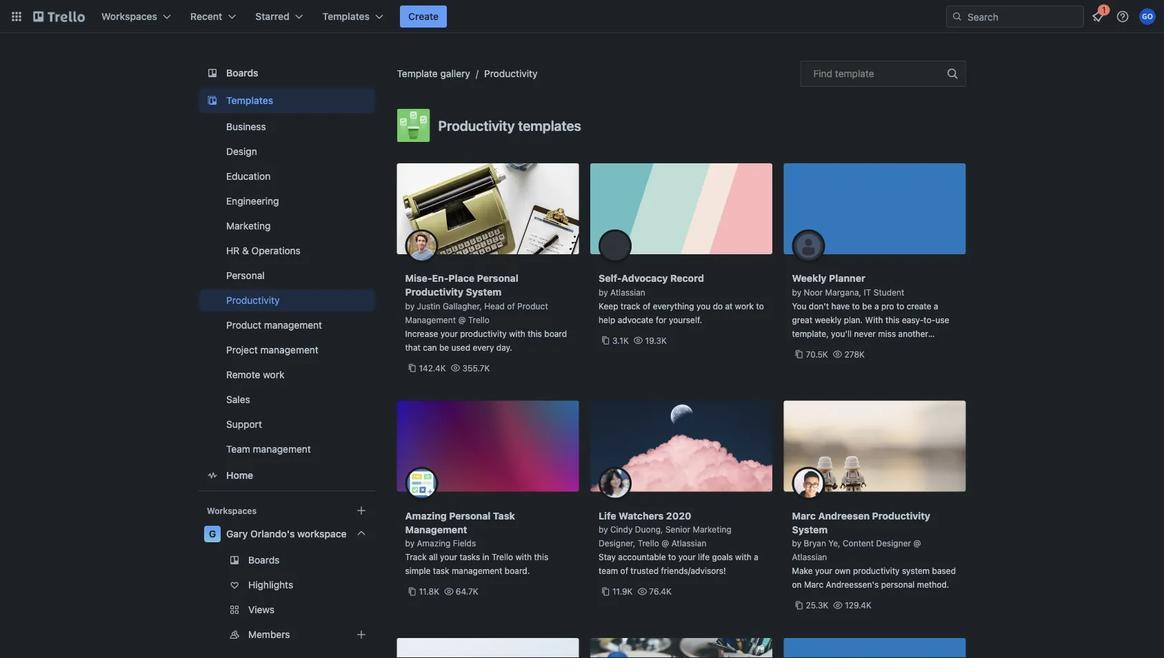 Task type: locate. For each thing, give the bounding box(es) containing it.
atlassian down bryan
[[792, 553, 827, 562]]

atlassian down senior
[[671, 539, 706, 549]]

it
[[864, 288, 871, 297]]

a
[[874, 301, 879, 311], [934, 301, 938, 311], [754, 553, 758, 562]]

a left pro
[[874, 301, 879, 311]]

design
[[226, 146, 257, 157]]

0 vertical spatial amazing
[[405, 510, 447, 522]]

with up board.
[[515, 553, 532, 562]]

management inside the product management link
[[264, 320, 322, 331]]

2 horizontal spatial a
[[934, 301, 938, 311]]

en-
[[432, 273, 449, 284]]

0 vertical spatial boards
[[226, 67, 258, 79]]

0 horizontal spatial work
[[263, 369, 284, 381]]

trello inside amazing personal task management by amazing fields track all your tasks in trello with this simple task management board.
[[492, 553, 513, 562]]

make
[[792, 567, 813, 576]]

amazing down the amazing fields icon
[[405, 510, 447, 522]]

management up project management link
[[264, 320, 322, 331]]

easy-
[[902, 315, 924, 325]]

by down life
[[599, 525, 608, 535]]

management
[[264, 320, 322, 331], [260, 344, 318, 356], [252, 444, 311, 455], [452, 567, 502, 576]]

0 vertical spatial workspaces
[[101, 11, 157, 22]]

@ down senior
[[662, 539, 669, 549]]

with inside mise-en-place personal productivity system by justin gallagher, head of product management @ trello increase your productivity with this board that can be used every day.
[[509, 329, 525, 339]]

278k
[[845, 350, 865, 359]]

2 boards link from the top
[[198, 550, 375, 572]]

productivity down en-
[[405, 287, 463, 298]]

management down the product management link
[[260, 344, 318, 356]]

your left own
[[815, 567, 832, 576]]

place
[[449, 273, 475, 284]]

marketing up "&"
[[226, 220, 270, 232]]

0 vertical spatial productivity link
[[484, 68, 538, 79]]

work down project management
[[263, 369, 284, 381]]

another
[[898, 329, 928, 339]]

Search field
[[963, 6, 1083, 27]]

a up the use
[[934, 301, 938, 311]]

2 horizontal spatial trello
[[638, 539, 659, 549]]

noor
[[804, 288, 823, 297]]

atlassian up the track
[[610, 288, 645, 297]]

of inside mise-en-place personal productivity system by justin gallagher, head of product management @ trello increase your productivity with this board that can be used every day.
[[507, 301, 515, 311]]

your right all
[[440, 553, 457, 562]]

1 vertical spatial this
[[528, 329, 542, 339]]

0 horizontal spatial be
[[439, 343, 449, 352]]

your up the "friends/advisors!"
[[678, 553, 696, 562]]

1 vertical spatial system
[[792, 524, 828, 536]]

atlassian inside the life watchers 2020 by cindy duong, senior marketing designer, trello @ atlassian stay accountable to your life goals with a team of trusted friends/advisors!
[[671, 539, 706, 549]]

work right at
[[735, 301, 754, 311]]

1 vertical spatial management
[[405, 524, 467, 536]]

marc right on
[[804, 580, 824, 590]]

1 horizontal spatial marketing
[[693, 525, 732, 535]]

2 horizontal spatial atlassian
[[792, 553, 827, 562]]

management down support link
[[252, 444, 311, 455]]

mise-
[[405, 273, 432, 284]]

at
[[725, 301, 733, 311]]

to inside the life watchers 2020 by cindy duong, senior marketing designer, trello @ atlassian stay accountable to your life goals with a team of trusted friends/advisors!
[[668, 553, 676, 562]]

this left 'board'
[[528, 329, 542, 339]]

head
[[484, 301, 505, 311]]

productivity inside marc andreesen productivity system by bryan ye, content designer @ atlassian make your own productivity system based on marc andreessen's personal method.
[[872, 510, 930, 522]]

boards link up templates link
[[198, 61, 375, 86]]

team
[[226, 444, 250, 455]]

by
[[599, 288, 608, 297], [792, 288, 801, 297], [405, 301, 415, 311], [599, 525, 608, 535], [405, 539, 415, 549], [792, 539, 801, 549]]

support link
[[198, 414, 375, 436]]

templates up business
[[226, 95, 273, 106]]

0 horizontal spatial of
[[507, 301, 515, 311]]

all
[[429, 553, 438, 562]]

0 horizontal spatial workspaces
[[101, 11, 157, 22]]

1 vertical spatial product
[[226, 320, 261, 331]]

1 management from the top
[[405, 315, 456, 325]]

trello right in
[[492, 553, 513, 562]]

2 horizontal spatial @
[[913, 539, 921, 549]]

by inside marc andreesen productivity system by bryan ye, content designer @ atlassian make your own productivity system based on marc andreessen's personal method.
[[792, 539, 801, 549]]

productivity inside marc andreesen productivity system by bryan ye, content designer @ atlassian make your own productivity system based on marc andreessen's personal method.
[[853, 567, 900, 576]]

0 vertical spatial management
[[405, 315, 456, 325]]

product management link
[[198, 314, 375, 337]]

1 horizontal spatial workspaces
[[207, 506, 256, 516]]

1 horizontal spatial system
[[792, 524, 828, 536]]

every
[[473, 343, 494, 352]]

1 horizontal spatial productivity
[[853, 567, 900, 576]]

highlights link
[[198, 574, 375, 597]]

system up bryan
[[792, 524, 828, 536]]

productivity up designer
[[872, 510, 930, 522]]

1 horizontal spatial product
[[517, 301, 548, 311]]

with up day.
[[509, 329, 525, 339]]

management inside team management link
[[252, 444, 311, 455]]

everything
[[653, 301, 694, 311]]

boards for views
[[248, 555, 279, 566]]

management down justin on the left top of page
[[405, 315, 456, 325]]

by up the keep
[[599, 288, 608, 297]]

boards right "board" image
[[226, 67, 258, 79]]

1 vertical spatial productivity link
[[198, 290, 375, 312]]

1 horizontal spatial templates
[[323, 11, 370, 22]]

personal up head
[[477, 273, 518, 284]]

system inside marc andreesen productivity system by bryan ye, content designer @ atlassian make your own productivity system based on marc andreessen's personal method.
[[792, 524, 828, 536]]

0 vertical spatial atlassian
[[610, 288, 645, 297]]

boards link up highlights link on the left of the page
[[198, 550, 375, 572]]

productivity inside mise-en-place personal productivity system by justin gallagher, head of product management @ trello increase your productivity with this board that can be used every day.
[[460, 329, 507, 339]]

1 vertical spatial amazing
[[417, 539, 451, 549]]

be inside mise-en-place personal productivity system by justin gallagher, head of product management @ trello increase your productivity with this board that can be used every day.
[[439, 343, 449, 352]]

1 horizontal spatial atlassian
[[671, 539, 706, 549]]

great
[[792, 315, 812, 325]]

be down the it
[[862, 301, 872, 311]]

by inside weekly planner by noor margana, it student you don't have to be a pro to create a great weekly plan. with this easy-to-use template, you'll never miss another deadline again!
[[792, 288, 801, 297]]

product up 'board'
[[517, 301, 548, 311]]

find template
[[813, 68, 874, 79]]

1 horizontal spatial work
[[735, 301, 754, 311]]

25.3k
[[806, 601, 829, 611]]

with
[[509, 329, 525, 339], [515, 553, 532, 562], [735, 553, 752, 562]]

search image
[[952, 11, 963, 22]]

0 vertical spatial be
[[862, 301, 872, 311]]

boards link
[[198, 61, 375, 86], [198, 550, 375, 572]]

amazing up all
[[417, 539, 451, 549]]

76.4k
[[649, 587, 672, 597]]

to inside self-advocacy record by atlassian keep track of everything you do at work to help advocate for yourself.
[[756, 301, 764, 311]]

team management link
[[198, 439, 375, 461]]

by inside amazing personal task management by amazing fields track all your tasks in trello with this simple task management board.
[[405, 539, 415, 549]]

justin gallagher, head of product management @ trello image
[[405, 230, 438, 263]]

education link
[[198, 166, 375, 188]]

your inside mise-en-place personal productivity system by justin gallagher, head of product management @ trello increase your productivity with this board that can be used every day.
[[441, 329, 458, 339]]

@ inside the life watchers 2020 by cindy duong, senior marketing designer, trello @ atlassian stay accountable to your life goals with a team of trusted friends/advisors!
[[662, 539, 669, 549]]

template gallery link
[[397, 68, 470, 79]]

watchers
[[619, 510, 664, 522]]

your up used
[[441, 329, 458, 339]]

noor margana, it student image
[[792, 230, 825, 263]]

productivity inside mise-en-place personal productivity system by justin gallagher, head of product management @ trello increase your productivity with this board that can be used every day.
[[405, 287, 463, 298]]

sales link
[[198, 389, 375, 411]]

gary orlando (garyorlando) image
[[1139, 8, 1156, 25]]

0 horizontal spatial @
[[458, 315, 466, 325]]

management
[[405, 315, 456, 325], [405, 524, 467, 536]]

1 horizontal spatial @
[[662, 539, 669, 549]]

project management link
[[198, 339, 375, 361]]

engineering link
[[198, 190, 375, 212]]

members
[[248, 629, 290, 641]]

atlassian image
[[599, 230, 632, 263]]

track
[[621, 301, 640, 311]]

1 horizontal spatial of
[[620, 567, 628, 576]]

1 vertical spatial marc
[[804, 580, 824, 590]]

productivity up product management
[[226, 295, 279, 306]]

1 horizontal spatial trello
[[492, 553, 513, 562]]

you'll
[[831, 329, 852, 339]]

0 horizontal spatial system
[[466, 287, 502, 298]]

templates right the "starred" popup button
[[323, 11, 370, 22]]

129.4k
[[845, 601, 872, 611]]

trello inside mise-en-place personal productivity system by justin gallagher, head of product management @ trello increase your productivity with this board that can be used every day.
[[468, 315, 490, 325]]

simple
[[405, 567, 431, 576]]

this right in
[[534, 553, 548, 562]]

used
[[451, 343, 470, 352]]

trello down duong,
[[638, 539, 659, 549]]

this down pro
[[885, 315, 900, 325]]

templates link
[[198, 88, 375, 113]]

productivity icon image
[[397, 109, 430, 142]]

trello inside the life watchers 2020 by cindy duong, senior marketing designer, trello @ atlassian stay accountable to your life goals with a team of trusted friends/advisors!
[[638, 539, 659, 549]]

boards
[[226, 67, 258, 79], [248, 555, 279, 566]]

personal up fields
[[449, 510, 491, 522]]

by up you
[[792, 288, 801, 297]]

@ right designer
[[913, 539, 921, 549]]

senior
[[665, 525, 690, 535]]

productivity up personal
[[853, 567, 900, 576]]

with
[[865, 315, 883, 325]]

to right at
[[756, 301, 764, 311]]

fields
[[453, 539, 476, 549]]

members link
[[198, 624, 375, 646]]

0 horizontal spatial a
[[754, 553, 758, 562]]

deadline
[[792, 343, 825, 352]]

productivity templates
[[438, 117, 581, 133]]

1 vertical spatial be
[[439, 343, 449, 352]]

0 vertical spatial work
[[735, 301, 754, 311]]

trello down head
[[468, 315, 490, 325]]

11.8k
[[419, 587, 439, 597]]

marc up bryan
[[792, 510, 816, 522]]

with right goals
[[735, 553, 752, 562]]

andreessen's
[[826, 580, 879, 590]]

0 vertical spatial boards link
[[198, 61, 375, 86]]

home
[[226, 470, 253, 481]]

2 vertical spatial trello
[[492, 553, 513, 562]]

self-advocacy record by atlassian keep track of everything you do at work to help advocate for yourself.
[[599, 273, 764, 325]]

this inside mise-en-place personal productivity system by justin gallagher, head of product management @ trello increase your productivity with this board that can be used every day.
[[528, 329, 542, 339]]

355.7k
[[462, 363, 490, 373]]

boards up highlights
[[248, 555, 279, 566]]

@ inside mise-en-place personal productivity system by justin gallagher, head of product management @ trello increase your productivity with this board that can be used every day.
[[458, 315, 466, 325]]

don't
[[809, 301, 829, 311]]

board image
[[204, 65, 220, 81]]

highlights
[[248, 580, 293, 591]]

a right goals
[[754, 553, 758, 562]]

of
[[507, 301, 515, 311], [643, 301, 651, 311], [620, 567, 628, 576]]

management up all
[[405, 524, 467, 536]]

1 vertical spatial trello
[[638, 539, 659, 549]]

management down 'tasks'
[[452, 567, 502, 576]]

to right pro
[[897, 301, 904, 311]]

1 horizontal spatial be
[[862, 301, 872, 311]]

0 horizontal spatial atlassian
[[610, 288, 645, 297]]

productivity link down personal link
[[198, 290, 375, 312]]

personal
[[226, 270, 264, 281], [477, 273, 518, 284], [449, 510, 491, 522]]

0 vertical spatial marketing
[[226, 220, 270, 232]]

weekly
[[815, 315, 842, 325]]

1 vertical spatial templates
[[226, 95, 273, 106]]

product inside mise-en-place personal productivity system by justin gallagher, head of product management @ trello increase your productivity with this board that can be used every day.
[[517, 301, 548, 311]]

1 vertical spatial boards link
[[198, 550, 375, 572]]

1 notification image
[[1090, 8, 1106, 25]]

to up the "friends/advisors!"
[[668, 553, 676, 562]]

template,
[[792, 329, 829, 339]]

0 horizontal spatial trello
[[468, 315, 490, 325]]

@ down gallagher,
[[458, 315, 466, 325]]

management for team management
[[252, 444, 311, 455]]

this inside weekly planner by noor margana, it student you don't have to be a pro to create a great weekly plan. with this easy-to-use template, you'll never miss another deadline again!
[[885, 315, 900, 325]]

0 vertical spatial product
[[517, 301, 548, 311]]

70.5k
[[806, 350, 828, 359]]

0 horizontal spatial templates
[[226, 95, 273, 106]]

1 boards link from the top
[[198, 61, 375, 86]]

11.9k
[[612, 587, 633, 597]]

sales
[[226, 394, 250, 406]]

by left justin on the left top of page
[[405, 301, 415, 311]]

of inside self-advocacy record by atlassian keep track of everything you do at work to help advocate for yourself.
[[643, 301, 651, 311]]

board.
[[505, 567, 530, 576]]

gary
[[226, 529, 248, 540]]

system inside mise-en-place personal productivity system by justin gallagher, head of product management @ trello increase your productivity with this board that can be used every day.
[[466, 287, 502, 298]]

by inside self-advocacy record by atlassian keep track of everything you do at work to help advocate for yourself.
[[599, 288, 608, 297]]

by up track
[[405, 539, 415, 549]]

0 horizontal spatial productivity
[[460, 329, 507, 339]]

0 vertical spatial trello
[[468, 315, 490, 325]]

1 vertical spatial boards
[[248, 555, 279, 566]]

0 horizontal spatial productivity link
[[198, 290, 375, 312]]

of right the track
[[643, 301, 651, 311]]

management inside project management link
[[260, 344, 318, 356]]

andreesen
[[818, 510, 870, 522]]

track
[[405, 553, 427, 562]]

2 horizontal spatial of
[[643, 301, 651, 311]]

0 horizontal spatial product
[[226, 320, 261, 331]]

1 horizontal spatial productivity link
[[484, 68, 538, 79]]

64.7k
[[456, 587, 478, 597]]

productivity down the gallery
[[438, 117, 515, 133]]

productivity link up productivity templates
[[484, 68, 538, 79]]

with inside the life watchers 2020 by cindy duong, senior marketing designer, trello @ atlassian stay accountable to your life goals with a team of trusted friends/advisors!
[[735, 553, 752, 562]]

of right head
[[507, 301, 515, 311]]

cindy
[[610, 525, 633, 535]]

product up project
[[226, 320, 261, 331]]

2 management from the top
[[405, 524, 467, 536]]

system up head
[[466, 287, 502, 298]]

1 vertical spatial productivity
[[853, 567, 900, 576]]

productivity up every
[[460, 329, 507, 339]]

personal inside mise-en-place personal productivity system by justin gallagher, head of product management @ trello increase your productivity with this board that can be used every day.
[[477, 273, 518, 284]]

home link
[[198, 463, 375, 488]]

0 vertical spatial productivity
[[460, 329, 507, 339]]

be right can
[[439, 343, 449, 352]]

create a workspace image
[[353, 503, 369, 519]]

0 vertical spatial this
[[885, 315, 900, 325]]

of right "team"
[[620, 567, 628, 576]]

marketing up "life"
[[693, 525, 732, 535]]

1 vertical spatial marketing
[[693, 525, 732, 535]]

task
[[433, 567, 449, 576]]

0 vertical spatial templates
[[323, 11, 370, 22]]

2 vertical spatial this
[[534, 553, 548, 562]]

0 vertical spatial system
[[466, 287, 502, 298]]

2 vertical spatial atlassian
[[792, 553, 827, 562]]

1 vertical spatial atlassian
[[671, 539, 706, 549]]

you
[[696, 301, 711, 311]]

for
[[656, 315, 667, 325]]

0 vertical spatial marc
[[792, 510, 816, 522]]

by left bryan
[[792, 539, 801, 549]]

templates
[[323, 11, 370, 22], [226, 95, 273, 106]]



Task type: vqa. For each thing, say whether or not it's contained in the screenshot.


Task type: describe. For each thing, give the bounding box(es) containing it.
management inside amazing personal task management by amazing fields track all your tasks in trello with this simple task management board.
[[452, 567, 502, 576]]

&
[[242, 245, 249, 257]]

weekly
[[792, 273, 827, 284]]

marc andreesen productivity system by bryan ye, content designer @ atlassian make your own productivity system based on marc andreessen's personal method.
[[792, 510, 956, 590]]

life
[[698, 553, 710, 562]]

workspace
[[297, 529, 346, 540]]

engineering
[[226, 196, 279, 207]]

accountable
[[618, 553, 666, 562]]

with for mise-en-place personal productivity system
[[509, 329, 525, 339]]

support
[[226, 419, 262, 430]]

on
[[792, 580, 802, 590]]

template gallery
[[397, 68, 470, 79]]

keep
[[599, 301, 618, 311]]

work inside self-advocacy record by atlassian keep track of everything you do at work to help advocate for yourself.
[[735, 301, 754, 311]]

a inside the life watchers 2020 by cindy duong, senior marketing designer, trello @ atlassian stay accountable to your life goals with a team of trusted friends/advisors!
[[754, 553, 758, 562]]

plan.
[[844, 315, 863, 325]]

trusted
[[631, 567, 659, 576]]

that
[[405, 343, 421, 352]]

management inside mise-en-place personal productivity system by justin gallagher, head of product management @ trello increase your productivity with this board that can be used every day.
[[405, 315, 456, 325]]

template
[[835, 68, 874, 79]]

recent
[[190, 11, 222, 22]]

atlassian inside self-advocacy record by atlassian keep track of everything you do at work to help advocate for yourself.
[[610, 288, 645, 297]]

miss
[[878, 329, 896, 339]]

g
[[208, 529, 216, 540]]

orlando's
[[250, 529, 294, 540]]

your inside marc andreesen productivity system by bryan ye, content designer @ atlassian make your own productivity system based on marc andreessen's personal method.
[[815, 567, 832, 576]]

justin
[[417, 301, 440, 311]]

home image
[[204, 468, 220, 484]]

workspaces inside popup button
[[101, 11, 157, 22]]

friends/advisors!
[[661, 567, 726, 576]]

designer,
[[599, 539, 635, 549]]

1 vertical spatial workspaces
[[207, 506, 256, 516]]

project
[[226, 344, 257, 356]]

your inside amazing personal task management by amazing fields track all your tasks in trello with this simple task management board.
[[440, 553, 457, 562]]

productivity up productivity templates
[[484, 68, 538, 79]]

create button
[[400, 6, 447, 28]]

19.3k
[[645, 336, 667, 346]]

duong,
[[635, 525, 663, 535]]

personal link
[[198, 265, 375, 287]]

mise-en-place personal productivity system by justin gallagher, head of product management @ trello increase your productivity with this board that can be used every day.
[[405, 273, 567, 352]]

planner
[[829, 273, 865, 284]]

life watchers 2020 by cindy duong, senior marketing designer, trello @ atlassian stay accountable to your life goals with a team of trusted friends/advisors!
[[599, 510, 758, 576]]

template board image
[[204, 92, 220, 109]]

remote work link
[[198, 364, 375, 386]]

this inside amazing personal task management by amazing fields track all your tasks in trello with this simple task management board.
[[534, 553, 548, 562]]

content
[[843, 539, 874, 549]]

templates
[[518, 117, 581, 133]]

designer
[[876, 539, 911, 549]]

with inside amazing personal task management by amazing fields track all your tasks in trello with this simple task management board.
[[515, 553, 532, 562]]

remote work
[[226, 369, 284, 381]]

cindy duong, senior marketing designer, trello @ atlassian image
[[599, 467, 632, 500]]

business
[[226, 121, 266, 132]]

create
[[408, 11, 439, 22]]

management for product management
[[264, 320, 322, 331]]

life
[[599, 510, 616, 522]]

primary element
[[0, 0, 1164, 33]]

marketing inside the life watchers 2020 by cindy duong, senior marketing designer, trello @ atlassian stay accountable to your life goals with a team of trusted friends/advisors!
[[693, 525, 732, 535]]

operations
[[251, 245, 300, 257]]

starred button
[[247, 6, 312, 28]]

@ inside marc andreesen productivity system by bryan ye, content designer @ atlassian make your own productivity system based on marc andreessen's personal method.
[[913, 539, 921, 549]]

your inside the life watchers 2020 by cindy duong, senior marketing designer, trello @ atlassian stay accountable to your life goals with a team of trusted friends/advisors!
[[678, 553, 696, 562]]

templates button
[[314, 6, 392, 28]]

by inside the life watchers 2020 by cindy duong, senior marketing designer, trello @ atlassian stay accountable to your life goals with a team of trusted friends/advisors!
[[599, 525, 608, 535]]

bryan ye, content designer @ atlassian image
[[792, 467, 825, 500]]

management inside amazing personal task management by amazing fields track all your tasks in trello with this simple task management board.
[[405, 524, 467, 536]]

gallery
[[440, 68, 470, 79]]

with for life watchers 2020
[[735, 553, 752, 562]]

marketing link
[[198, 215, 375, 237]]

1 horizontal spatial a
[[874, 301, 879, 311]]

workspaces button
[[93, 6, 179, 28]]

0 horizontal spatial marketing
[[226, 220, 270, 232]]

add image
[[353, 627, 369, 643]]

advocacy
[[622, 273, 668, 284]]

board
[[544, 329, 567, 339]]

boards link for views
[[198, 550, 375, 572]]

yourself.
[[669, 315, 702, 325]]

templates inside popup button
[[323, 11, 370, 22]]

views
[[248, 604, 274, 616]]

do
[[713, 301, 723, 311]]

method.
[[917, 580, 949, 590]]

amazing fields image
[[405, 467, 438, 500]]

boards for home
[[226, 67, 258, 79]]

boards link for home
[[198, 61, 375, 86]]

you
[[792, 301, 807, 311]]

open information menu image
[[1116, 10, 1130, 23]]

never
[[854, 329, 876, 339]]

of inside the life watchers 2020 by cindy duong, senior marketing designer, trello @ atlassian stay accountable to your life goals with a team of trusted friends/advisors!
[[620, 567, 628, 576]]

142.4k
[[419, 363, 446, 373]]

education
[[226, 171, 270, 182]]

recent button
[[182, 6, 244, 28]]

to up "plan."
[[852, 301, 860, 311]]

margana,
[[825, 288, 862, 297]]

hr & operations
[[226, 245, 300, 257]]

template
[[397, 68, 438, 79]]

gary orlando's workspace
[[226, 529, 346, 540]]

system
[[902, 567, 930, 576]]

remote
[[226, 369, 260, 381]]

again!
[[828, 343, 851, 352]]

atlassian inside marc andreesen productivity system by bryan ye, content designer @ atlassian make your own productivity system based on marc andreessen's personal method.
[[792, 553, 827, 562]]

personal down "&"
[[226, 270, 264, 281]]

to-
[[924, 315, 935, 325]]

1 vertical spatial work
[[263, 369, 284, 381]]

team management
[[226, 444, 311, 455]]

increase
[[405, 329, 438, 339]]

views link
[[198, 599, 375, 621]]

hr & operations link
[[198, 240, 375, 262]]

have
[[831, 301, 850, 311]]

personal inside amazing personal task management by amazing fields track all your tasks in trello with this simple task management board.
[[449, 510, 491, 522]]

management for project management
[[260, 344, 318, 356]]

amazing personal task management by amazing fields track all your tasks in trello with this simple task management board.
[[405, 510, 548, 576]]

Find template field
[[800, 61, 966, 87]]

be inside weekly planner by noor margana, it student you don't have to be a pro to create a great weekly plan. with this easy-to-use template, you'll never miss another deadline again!
[[862, 301, 872, 311]]

student
[[874, 288, 904, 297]]

by inside mise-en-place personal productivity system by justin gallagher, head of product management @ trello increase your productivity with this board that can be used every day.
[[405, 301, 415, 311]]

back to home image
[[33, 6, 85, 28]]

based
[[932, 567, 956, 576]]



